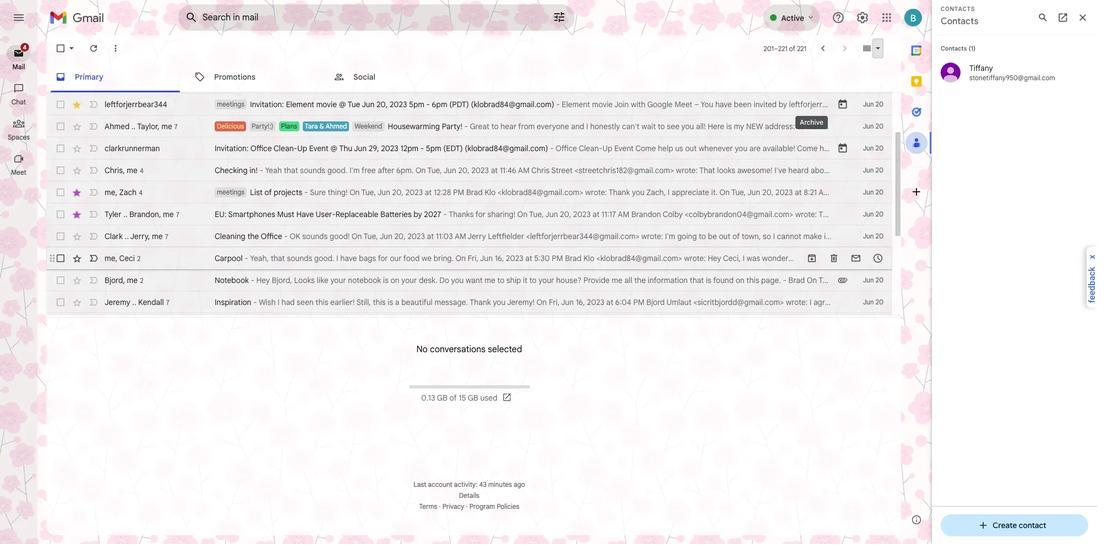 Task type: locate. For each thing, give the bounding box(es) containing it.
mail heading
[[0, 63, 37, 72]]

wish
[[259, 298, 276, 308]]

was right ceci, at top
[[747, 254, 760, 264]]

hear
[[501, 122, 517, 132]]

meetings up delicious
[[217, 100, 245, 108]]

row up cleaning the office - ok sounds good! on tue, jun 20, 2023 at 11:03 am jerry leftfielder <leftforjerrbear344@gmail.com> wrote: i'm going to be out of town, so i cannot make it on thursday. hope you all have a
[[46, 204, 1097, 226]]

brad up notebook - hey bjord, looks like your notebook is on your desk. do you want me to ship it to your house? provide me all the information that is found on this page. - brad on tue, jun 20, 2023 at 9:40 am bjord
[[565, 254, 582, 264]]

toolbar
[[801, 253, 889, 264]]

tab list
[[901, 35, 932, 505], [46, 62, 901, 92]]

spaces heading
[[0, 133, 37, 142]]

0 vertical spatial @
[[339, 100, 346, 110]]

1 horizontal spatial <klobrad84@gmail.com>
[[596, 254, 682, 264]]

11 row from the top
[[46, 292, 900, 314]]

1 horizontal spatial of
[[449, 394, 457, 403]]

chris , me 4
[[105, 165, 144, 175]]

if
[[801, 254, 806, 264]]

jun right 'bays'
[[863, 122, 874, 130]]

klo
[[485, 188, 496, 198], [583, 254, 594, 264]]

heard
[[788, 166, 809, 176]]

i've
[[775, 166, 786, 176]]

8 jun 20 from the top
[[863, 276, 884, 285]]

you
[[681, 122, 694, 132], [1073, 122, 1085, 132], [632, 188, 645, 198], [898, 232, 910, 242], [808, 254, 820, 264], [451, 276, 464, 286], [493, 298, 506, 308], [874, 298, 887, 308]]

5pm
[[409, 100, 424, 110], [426, 144, 441, 154]]

1 vertical spatial klo
[[583, 254, 594, 264]]

0 vertical spatial fri,
[[468, 254, 479, 264]]

1 horizontal spatial will
[[1087, 122, 1097, 132]]

row up no conversations selected
[[46, 314, 892, 336]]

1 horizontal spatial on
[[736, 276, 745, 286]]

this right still, on the bottom
[[373, 298, 386, 308]]

jun down after
[[378, 188, 390, 198]]

out right be
[[719, 232, 731, 242]]

your down 5:30
[[539, 276, 554, 286]]

element
[[286, 100, 314, 110]]

jerry down the tyler .. brandon , me 7
[[130, 231, 148, 241]]

1 and from the left
[[571, 122, 584, 132]]

2 vertical spatial have
[[340, 254, 357, 264]]

your right like
[[330, 276, 346, 286]]

of left town,
[[733, 232, 740, 242]]

it right the make
[[824, 232, 829, 242]]

9 jun 20 from the top
[[863, 298, 884, 307]]

20, down awesome!
[[762, 188, 773, 198]]

hope
[[877, 232, 896, 242]]

1 jun 20 from the top
[[863, 100, 884, 108]]

hampton right dr,
[[871, 122, 903, 132]]

1 vertical spatial i'm
[[665, 232, 675, 242]]

6 20 from the top
[[876, 210, 884, 219]]

0 horizontal spatial i'm
[[349, 166, 360, 176]]

eu: smartphones must have user-replaceable batteries by 2027 - thanks for sharing! on tue, jun 20, 2023 at 11:17 am brandon colby <colbybrandon04@gmail.com> wrote: this was insightful, thanks for the article on tue, jun 20, 2023 at 12:12 pm anna m
[[215, 210, 1097, 220]]

it
[[833, 166, 838, 176], [824, 232, 829, 242], [523, 276, 527, 286]]

we
[[886, 166, 897, 176]]

1 horizontal spatial bjord
[[646, 298, 665, 308]]

mail
[[12, 63, 25, 71]]

4 inside the chris , me 4
[[140, 167, 144, 175]]

we
[[422, 254, 432, 264]]

see
[[667, 122, 679, 132]]

jun up with
[[835, 276, 848, 286]]

yeah,
[[250, 254, 269, 264]]

4 row from the top
[[46, 138, 892, 160]]

1 horizontal spatial from
[[840, 166, 856, 176]]

1 horizontal spatial hampton
[[871, 122, 903, 132]]

chris left street at the right of the page
[[531, 166, 550, 176]]

of right list
[[265, 188, 272, 198]]

20 for cleaning the office - ok sounds good! on tue, jun 20, 2023 at 11:03 am jerry leftfielder <leftforjerrbear344@gmail.com> wrote: i'm going to be out of town, so i cannot make it on thursday. hope you all have a
[[876, 232, 884, 241]]

2 vertical spatial sounds
[[287, 254, 312, 264]]

2 meetings from the top
[[217, 188, 245, 197]]

2 inside me , ceci 2
[[137, 255, 141, 263]]

row
[[46, 72, 892, 94], [46, 94, 892, 116], [46, 116, 1097, 138], [46, 138, 892, 160], [46, 160, 912, 182], [46, 182, 985, 204], [46, 204, 1097, 226], [46, 226, 945, 248], [46, 248, 936, 270], [46, 270, 941, 292], [46, 292, 900, 314], [46, 314, 892, 336]]

7 inside the tyler .. brandon , me 7
[[176, 211, 179, 219]]

1 vertical spatial out
[[719, 232, 731, 242]]

kendall
[[138, 298, 164, 307]]

me up tyler
[[105, 187, 115, 197]]

and
[[571, 122, 584, 132], [1058, 122, 1071, 132]]

, down me , ceci 2
[[123, 276, 125, 285]]

calendar event image
[[837, 99, 848, 110], [837, 143, 848, 154]]

details link
[[459, 492, 479, 500]]

1 vertical spatial meetings
[[217, 188, 245, 197]]

1 horizontal spatial thank
[[609, 188, 630, 198]]

the left article
[[923, 210, 935, 220]]

party!
[[442, 122, 462, 132]]

jun 20 for cleaning the office - ok sounds good! on tue, jun 20, 2023 at 11:03 am jerry leftfielder <leftforjerrbear344@gmail.com> wrote: i'm going to be out of town, so i cannot make it on thursday. hope you all have a
[[863, 232, 884, 241]]

1 vertical spatial 5pm
[[426, 144, 441, 154]]

jun 20 left thanks
[[863, 210, 884, 219]]

will right 11946
[[962, 122, 973, 132]]

make
[[803, 232, 822, 242]]

for
[[476, 210, 486, 220], [911, 210, 921, 220], [378, 254, 388, 264]]

5 jun 20 from the top
[[863, 188, 884, 197]]

2 vertical spatial of
[[449, 394, 457, 403]]

20 for notebook - hey bjord, looks like your notebook is on your desk. do you want me to ship it to your house? provide me all the information that is found on this page. - brad on tue, jun 20, 2023 at 9:40 am bjord
[[876, 276, 884, 285]]

was
[[835, 210, 849, 220], [747, 254, 760, 264]]

calendar event image for invitation: element movie @ tue jun 20, 2023 5pm - 6pm (pdt) (klobrad84@gmail.com)
[[837, 99, 848, 110]]

· down 'details' link on the bottom of page
[[466, 503, 468, 511]]

4 20 from the top
[[876, 166, 884, 174]]

jun 20
[[863, 100, 884, 108], [863, 122, 884, 130], [863, 144, 884, 152], [863, 166, 884, 174], [863, 188, 884, 197], [863, 210, 884, 219], [863, 232, 884, 241], [863, 276, 884, 285], [863, 298, 884, 307]]

ahmed right & on the top left
[[326, 122, 347, 130]]

tyler .. brandon , me 7
[[105, 209, 179, 219]]

minutes
[[488, 481, 512, 489]]

0 vertical spatial all
[[912, 232, 920, 242]]

3 20 from the top
[[876, 144, 884, 152]]

jun up our
[[380, 232, 392, 242]]

1 vertical spatial calendar event image
[[837, 143, 848, 154]]

6pm
[[432, 100, 447, 110]]

3 your from the left
[[539, 276, 554, 286]]

event
[[309, 144, 328, 154]]

12 row from the top
[[46, 314, 892, 336]]

you left zach,
[[632, 188, 645, 198]]

you right do
[[451, 276, 464, 286]]

3 jun 20 from the top
[[863, 144, 884, 152]]

pm right 12:28
[[453, 188, 464, 198]]

.. left kendall
[[132, 298, 136, 307]]

0 horizontal spatial jerry
[[130, 231, 148, 241]]

2 row from the top
[[46, 94, 892, 116]]

1 horizontal spatial brad
[[565, 254, 582, 264]]

jun down dr,
[[863, 144, 874, 152]]

2 jun 20 from the top
[[863, 122, 884, 130]]

- up everyone at the top
[[556, 100, 560, 110]]

0 vertical spatial a
[[941, 232, 945, 242]]

brandon up clark .. jerry , me 7
[[129, 209, 159, 219]]

10 row from the top
[[46, 270, 941, 292]]

2 horizontal spatial bjord
[[922, 276, 941, 286]]

am right 11:17
[[618, 210, 629, 220]]

meetings for invitation:
[[217, 100, 245, 108]]

row containing leftforjerrbear344
[[46, 94, 892, 116]]

0 horizontal spatial chris
[[105, 165, 123, 175]]

you right hope at right top
[[898, 232, 910, 242]]

Search in mail text field
[[203, 12, 522, 23]]

20, up cleaning the office - ok sounds good! on tue, jun 20, 2023 at 11:03 am jerry leftfielder <leftforjerrbear344@gmail.com> wrote: i'm going to be out of town, so i cannot make it on thursday. hope you all have a
[[560, 210, 571, 220]]

used
[[480, 394, 497, 403]]

4 up the tyler .. brandon , me 7
[[139, 189, 143, 197]]

ceci
[[119, 253, 135, 263]]

is right notebook
[[383, 276, 389, 286]]

ship
[[506, 276, 521, 286]]

program policies link
[[469, 503, 519, 511]]

1 gb from the left
[[437, 394, 448, 403]]

it right about
[[833, 166, 838, 176]]

0 horizontal spatial bjord
[[105, 276, 123, 285]]

hey left bjord, on the bottom
[[256, 276, 270, 286]]

smith
[[851, 188, 871, 198]]

·
[[439, 503, 441, 511], [466, 503, 468, 511]]

4 inside me , zach 4
[[139, 189, 143, 197]]

no
[[416, 345, 428, 356]]

awesome!
[[737, 166, 773, 176]]

<klobrad84@gmail.com> down street at the right of the page
[[498, 188, 583, 198]]

meetings inside the meetings invitation: element movie @ tue jun 20, 2023 5pm - 6pm (pdt) (klobrad84@gmail.com) -
[[217, 100, 245, 108]]

0 vertical spatial i'm
[[349, 166, 360, 176]]

tab list up (pdt)
[[46, 62, 901, 92]]

tue, down free
[[361, 188, 376, 198]]

i left had
[[278, 298, 280, 308]]

jun down carpool
[[863, 276, 874, 285]]

2 inside bjord , me 2
[[140, 277, 143, 285]]

2 calendar event image from the top
[[837, 143, 848, 154]]

good.
[[327, 166, 348, 176], [314, 254, 334, 264]]

1 vertical spatial of
[[733, 232, 740, 242]]

9 row from the top
[[46, 248, 936, 270]]

tara
[[305, 122, 318, 130]]

11:46
[[500, 166, 516, 176]]

tab list inside no conversations selected main content
[[46, 62, 901, 92]]

out
[[1025, 122, 1037, 132], [719, 232, 731, 242]]

privacy
[[442, 503, 464, 511]]

row containing jeremy
[[46, 292, 900, 314]]

1 meetings from the top
[[217, 100, 245, 108]]

2 up jeremy .. kendall 7
[[140, 277, 143, 285]]

clark,
[[852, 298, 872, 308]]

9 20 from the top
[[876, 298, 884, 307]]

0 horizontal spatial gb
[[437, 394, 448, 403]]

tab list containing primary
[[46, 62, 901, 92]]

0 horizontal spatial thank
[[470, 298, 491, 308]]

0 horizontal spatial from
[[518, 122, 535, 132]]

list
[[250, 188, 263, 198]]

at left 11:17
[[593, 210, 600, 220]]

0 vertical spatial <klobrad84@gmail.com>
[[498, 188, 583, 198]]

20 for invitation: office clean-up event @ thu jun 29, 2023 12pm - 5pm (edt) (klobrad84@gmail.com) -
[[876, 144, 884, 152]]

on
[[416, 166, 426, 176], [349, 188, 360, 198], [720, 188, 730, 198], [517, 210, 528, 220], [961, 210, 971, 220], [352, 232, 362, 242], [456, 254, 466, 264], [807, 276, 817, 286], [537, 298, 547, 308]]

cannot
[[777, 232, 801, 242]]

tue, right the sharing!
[[529, 210, 544, 220]]

1 · from the left
[[439, 503, 441, 511]]

brad
[[466, 188, 483, 198], [565, 254, 582, 264], [788, 276, 805, 286]]

honestly
[[590, 122, 620, 132]]

that left found
[[690, 276, 704, 286]]

0 horizontal spatial of
[[265, 188, 272, 198]]

1 calendar event image from the top
[[837, 99, 848, 110]]

5 row from the top
[[46, 160, 912, 182]]

jun 20 up carpool
[[863, 232, 884, 241]]

1 horizontal spatial 16,
[[576, 298, 585, 308]]

zach left smith
[[832, 188, 849, 198]]

balloons
[[994, 122, 1023, 132]]

1 221 from the left
[[778, 44, 787, 53]]

row containing bjord
[[46, 270, 941, 292]]

1 horizontal spatial ·
[[466, 503, 468, 511]]

will
[[962, 122, 973, 132], [1087, 122, 1097, 132]]

6 jun 20 from the top
[[863, 210, 884, 219]]

information
[[648, 276, 688, 286]]

this
[[819, 210, 833, 220]]

navigation
[[0, 35, 39, 545]]

it right ship
[[523, 276, 527, 286]]

2 horizontal spatial your
[[539, 276, 554, 286]]

from right the hear
[[518, 122, 535, 132]]

7 right kendall
[[166, 299, 169, 307]]

activity:
[[454, 481, 477, 489]]

no conversations selected main content
[[46, 6, 1097, 536]]

my
[[734, 122, 744, 132]]

0 vertical spatial of
[[265, 188, 272, 198]]

sounds right ok
[[302, 232, 328, 242]]

row containing chris
[[46, 160, 912, 182]]

1 vertical spatial 2
[[140, 277, 143, 285]]

fri, up want
[[468, 254, 479, 264]]

our
[[390, 254, 402, 264]]

toggle split pane mode image
[[861, 43, 872, 54]]

5pm up housewarming
[[409, 100, 424, 110]]

gb right 15
[[468, 394, 478, 403]]

2 hampton from the left
[[871, 122, 903, 132]]

tue, up <colbybrandon04@gmail.com>
[[731, 188, 746, 198]]

None checkbox
[[55, 43, 66, 54], [55, 99, 66, 110], [55, 143, 66, 154], [55, 165, 66, 176], [55, 187, 66, 198], [55, 253, 66, 264], [55, 297, 66, 308], [55, 43, 66, 54], [55, 99, 66, 110], [55, 143, 66, 154], [55, 165, 66, 176], [55, 187, 66, 198], [55, 253, 66, 264], [55, 297, 66, 308]]

have left balloons
[[975, 122, 992, 132]]

search in mail image
[[182, 8, 201, 28]]

1 horizontal spatial brandon
[[631, 210, 661, 220]]

1 horizontal spatial was
[[835, 210, 849, 220]]

and right front
[[1058, 122, 1071, 132]]

None checkbox
[[55, 121, 66, 132], [55, 209, 66, 220], [55, 231, 66, 242], [55, 275, 66, 286], [55, 121, 66, 132], [55, 209, 66, 220], [55, 231, 66, 242], [55, 275, 66, 286]]

0 vertical spatial calendar event image
[[837, 99, 848, 110]]

row down great
[[46, 138, 892, 160]]

7 row from the top
[[46, 204, 1097, 226]]

1 vertical spatial all
[[624, 276, 632, 286]]

office
[[250, 144, 272, 154], [261, 232, 282, 242]]

pm right 5:30
[[552, 254, 563, 264]]

looks
[[717, 166, 735, 176]]

0 horizontal spatial @
[[330, 144, 338, 154]]

2 vertical spatial 4
[[139, 189, 143, 197]]

of
[[265, 188, 272, 198], [733, 232, 740, 242], [449, 394, 457, 403]]

0 vertical spatial that
[[284, 166, 298, 176]]

0 vertical spatial have
[[975, 122, 992, 132]]

0 vertical spatial hey
[[708, 254, 721, 264]]

(klobrad84@gmail.com) up 11:46
[[465, 144, 548, 154]]

7 for brandon
[[176, 211, 179, 219]]

calendar event image down 'bays'
[[837, 143, 848, 154]]

fri,
[[468, 254, 479, 264], [549, 298, 560, 308]]

.. for kendall
[[132, 298, 136, 307]]

0 vertical spatial 16,
[[495, 254, 504, 264]]

8 row from the top
[[46, 226, 945, 248]]

food
[[403, 254, 420, 264]]

<klobrad84@gmail.com> up the information
[[596, 254, 682, 264]]

7 jun 20 from the top
[[863, 232, 884, 241]]

2 horizontal spatial of
[[733, 232, 740, 242]]

after
[[378, 166, 394, 176]]

0 horizontal spatial hampton
[[807, 122, 839, 132]]

1 horizontal spatial and
[[1058, 122, 1071, 132]]

1 vertical spatial was
[[747, 254, 760, 264]]

@
[[339, 100, 346, 110], [330, 144, 338, 154]]

to right ship
[[529, 276, 537, 286]]

7 for jerry
[[165, 233, 168, 241]]

0 horizontal spatial your
[[330, 276, 346, 286]]

2 for ceci
[[137, 255, 141, 263]]

1 horizontal spatial all
[[912, 232, 920, 242]]

7 inside ahmed .. taylor , me 7
[[174, 122, 178, 131]]

6:04
[[615, 298, 631, 308]]

8 20 from the top
[[876, 276, 884, 285]]

1 horizontal spatial gb
[[468, 394, 478, 403]]

settings image
[[856, 11, 869, 24]]

sure
[[310, 188, 326, 198]]

clean-
[[274, 144, 297, 154]]

7
[[174, 122, 178, 131], [176, 211, 179, 219], [165, 233, 168, 241], [166, 299, 169, 307]]

good. up like
[[314, 254, 334, 264]]

1 horizontal spatial a
[[941, 232, 945, 242]]

sharing!
[[487, 210, 515, 220]]

12:12
[[1045, 210, 1061, 220]]

1 20 from the top
[[876, 100, 884, 108]]

jun 20 for eu: smartphones must have user-replaceable batteries by 2027 - thanks for sharing! on tue, jun 20, 2023 at 11:17 am brandon colby <colbybrandon04@gmail.com> wrote: this was insightful, thanks for the article on tue, jun 20, 2023 at 12:12 pm anna m
[[863, 210, 884, 219]]

jeremy!
[[507, 298, 535, 308]]

refresh image
[[88, 43, 99, 54]]

7 left eu:
[[176, 211, 179, 219]]

4 for me
[[139, 189, 143, 197]]

1 horizontal spatial fri,
[[549, 298, 560, 308]]

invitation: up party!:)
[[250, 100, 284, 110]]

all!
[[696, 122, 706, 132]]

the left the information
[[634, 276, 646, 286]]

0 vertical spatial klo
[[485, 188, 496, 198]]

0 horizontal spatial was
[[747, 254, 760, 264]]

jun up want
[[480, 254, 493, 264]]

1 vertical spatial hey
[[256, 276, 270, 286]]

3 row from the top
[[46, 116, 1097, 138]]

0 vertical spatial 4
[[23, 43, 27, 51]]

7 inside clark .. jerry , me 7
[[165, 233, 168, 241]]

2 horizontal spatial brad
[[788, 276, 805, 286]]

0 horizontal spatial and
[[571, 122, 584, 132]]

on down our
[[391, 276, 399, 286]]

to left ship
[[497, 276, 504, 286]]

0 vertical spatial sounds
[[300, 166, 325, 176]]

0 horizontal spatial 5pm
[[409, 100, 424, 110]]

wrote:
[[676, 166, 698, 176], [585, 188, 607, 198], [964, 188, 985, 198], [795, 210, 817, 220], [641, 232, 663, 242], [684, 254, 706, 264], [786, 298, 808, 308]]

thank down want
[[470, 298, 491, 308]]

, left ceci
[[115, 253, 117, 263]]

that
[[284, 166, 298, 176], [271, 254, 285, 264], [690, 276, 704, 286]]

meet
[[11, 168, 26, 177]]

wondering
[[762, 254, 799, 264]]

archive tooltip
[[795, 111, 828, 135]]

221
[[778, 44, 787, 53], [797, 44, 806, 53]]

0 horizontal spatial klo
[[485, 188, 496, 198]]

meetings inside the meetings list of projects - sure thing! on tue, jun 20, 2023 at 12:28 pm brad klo <klobrad84@gmail.com> wrote: thank you zach, i appreciate it. on tue, jun 20, 2023 at 8:21 am zach smith <zach92339@gmail.com> wrote:
[[217, 188, 245, 197]]

friends.
[[858, 166, 884, 176]]

7 right 'taylor'
[[174, 122, 178, 131]]

0 horizontal spatial out
[[719, 232, 731, 242]]

article
[[937, 210, 959, 220]]

1 horizontal spatial chris
[[531, 166, 550, 176]]

to left be
[[699, 232, 706, 242]]

1 vertical spatial it
[[824, 232, 829, 242]]

row up (pdt)
[[46, 72, 892, 94]]

row down 11:46
[[46, 182, 985, 204]]

0 horizontal spatial ·
[[439, 503, 441, 511]]

row up the jeremy!
[[46, 270, 941, 292]]

tue,
[[427, 166, 442, 176], [361, 188, 376, 198], [731, 188, 746, 198], [529, 210, 544, 220], [973, 210, 987, 220], [364, 232, 378, 242], [819, 276, 833, 286]]

0.13
[[421, 394, 435, 403]]

7 20 from the top
[[876, 232, 884, 241]]

2 vertical spatial it
[[523, 276, 527, 286]]

me down "clarkrunnerman"
[[127, 165, 138, 175]]

out left front
[[1025, 122, 1037, 132]]

replaceable
[[336, 210, 378, 220]]

1 horizontal spatial hey
[[708, 254, 721, 264]]

0 vertical spatial out
[[1025, 122, 1037, 132]]

0 horizontal spatial 221
[[778, 44, 787, 53]]

4 jun 20 from the top
[[863, 166, 884, 174]]

2 horizontal spatial it
[[833, 166, 838, 176]]

0 horizontal spatial invitation:
[[215, 144, 249, 154]]

20 for inspiration - wish i had seen this earlier! still, this is a beautiful message. thank you jeremy! on fri, jun 16, 2023 at 6:04 pm bjord umlaut <sicritbjordd@gmail.com> wrote: i agree with clark, you are
[[876, 298, 884, 307]]

is left the my
[[726, 122, 732, 132]]



Task type: describe. For each thing, give the bounding box(es) containing it.
jun right with
[[863, 298, 874, 307]]

2023 up by
[[405, 188, 423, 198]]

1 vertical spatial have
[[922, 232, 939, 242]]

thursday.
[[841, 232, 875, 242]]

toolbar inside row
[[801, 253, 889, 264]]

house?
[[556, 276, 582, 286]]

taylor
[[137, 121, 157, 131]]

you left the jeremy!
[[493, 298, 506, 308]]

me up jeremy .. kendall 7
[[127, 276, 138, 285]]

are
[[889, 298, 900, 308]]

town,
[[742, 232, 761, 242]]

terms
[[419, 503, 437, 511]]

jun left hope at right top
[[863, 232, 874, 241]]

up
[[297, 144, 307, 154]]

on right it.
[[720, 188, 730, 198]]

jun right article
[[989, 210, 1002, 220]]

m
[[1096, 210, 1097, 220]]

on up "agree"
[[807, 276, 817, 286]]

at left 11:03
[[427, 232, 434, 242]]

1 vertical spatial invitation:
[[215, 144, 249, 154]]

of for sure
[[265, 188, 272, 198]]

row containing clark
[[46, 226, 945, 248]]

great
[[470, 122, 489, 132]]

0 horizontal spatial for
[[378, 254, 388, 264]]

0 vertical spatial invitation:
[[250, 100, 284, 110]]

advanced search options image
[[548, 6, 570, 28]]

1 horizontal spatial klo
[[583, 254, 594, 264]]

- left wish
[[253, 298, 257, 308]]

201 – 221
[[764, 44, 787, 53]]

of for used
[[449, 394, 457, 403]]

jun 20 for checking in! - yeah that sounds good. i'm free after 6pm. on tue, jun 20, 2023 at 11:46 am chris street <streetchris182@gmail.com> wrote: that looks awesome! i've heard about it from friends. we can
[[863, 166, 884, 174]]

notebook
[[348, 276, 381, 286]]

1 vertical spatial good.
[[314, 254, 334, 264]]

at left 12:12 at the right
[[1036, 210, 1043, 220]]

wait
[[641, 122, 656, 132]]

1 horizontal spatial it
[[824, 232, 829, 242]]

1 vertical spatial <klobrad84@gmail.com>
[[596, 254, 682, 264]]

jeremy .. kendall 7
[[105, 298, 169, 307]]

4 for chris
[[140, 167, 144, 175]]

primary
[[75, 72, 103, 82]]

2 horizontal spatial on
[[831, 232, 839, 242]]

29,
[[369, 144, 379, 154]]

0 horizontal spatial have
[[340, 254, 357, 264]]

<zach92339@gmail.com>
[[873, 188, 962, 198]]

2 and from the left
[[1058, 122, 1071, 132]]

jun 20 for invitation: office clean-up event @ thu jun 29, 2023 12pm - 5pm (edt) (klobrad84@gmail.com) -
[[863, 144, 884, 152]]

1 vertical spatial that
[[271, 254, 285, 264]]

terms link
[[419, 503, 437, 511]]

zach,
[[647, 188, 666, 198]]

0 vertical spatial (klobrad84@gmail.com)
[[471, 100, 554, 110]]

provide
[[583, 276, 610, 286]]

20, right 'has attachment' image
[[849, 276, 861, 286]]

address:
[[765, 122, 795, 132]]

jun 20 for inspiration - wish i had seen this earlier! still, this is a beautiful message. thank you jeremy! on fri, jun 16, 2023 at 6:04 pm bjord umlaut <sicritbjordd@gmail.com> wrote: i agree with clark, you are
[[863, 298, 884, 307]]

1 horizontal spatial @
[[339, 100, 346, 110]]

i left "agree"
[[810, 298, 812, 308]]

ceci,
[[723, 254, 741, 264]]

bays,
[[905, 122, 924, 132]]

tyler
[[105, 209, 121, 219]]

meet heading
[[0, 168, 37, 177]]

1 horizontal spatial for
[[476, 210, 486, 220]]

20, down the (edt)
[[458, 166, 469, 176]]

side panel section
[[901, 35, 932, 536]]

with
[[836, 298, 850, 308]]

0 horizontal spatial ahmed
[[105, 121, 130, 131]]

7 inside jeremy .. kendall 7
[[166, 299, 169, 307]]

1 horizontal spatial this
[[373, 298, 386, 308]]

plans
[[281, 122, 297, 130]]

bays
[[841, 122, 858, 132]]

thu
[[339, 144, 352, 154]]

at left 9:40
[[882, 276, 889, 286]]

1 vertical spatial 16,
[[576, 298, 585, 308]]

jun up cleaning the office - ok sounds good! on tue, jun 20, 2023 at 11:03 am jerry leftfielder <leftforjerrbear344@gmail.com> wrote: i'm going to be out of town, so i cannot make it on thursday. hope you all have a
[[545, 210, 558, 220]]

jun down house?
[[561, 298, 574, 308]]

tue
[[348, 100, 360, 110]]

main menu image
[[12, 11, 25, 24]]

0 horizontal spatial hey
[[256, 276, 270, 286]]

0 vertical spatial from
[[518, 122, 535, 132]]

1 vertical spatial thank
[[470, 298, 491, 308]]

you left are
[[874, 298, 887, 308]]

1 vertical spatial (klobrad84@gmail.com)
[[465, 144, 548, 154]]

like
[[317, 276, 328, 286]]

me left ceci
[[105, 253, 115, 263]]

2023 down i've
[[775, 188, 793, 198]]

- right '2027'
[[443, 210, 447, 220]]

last account activity: 43 minutes ago details terms · privacy · program policies
[[413, 481, 525, 511]]

row containing clarkrunnerman
[[46, 138, 892, 160]]

has attachment image
[[837, 275, 848, 286]]

ok
[[290, 232, 300, 242]]

2 will from the left
[[1087, 122, 1097, 132]]

0 vertical spatial thank
[[609, 188, 630, 198]]

0 vertical spatial 5pm
[[409, 100, 424, 110]]

seen
[[297, 298, 314, 308]]

tue, right article
[[973, 210, 987, 220]]

2 your from the left
[[401, 276, 417, 286]]

me down the tyler .. brandon , me 7
[[152, 231, 163, 241]]

good!
[[330, 232, 350, 242]]

.. for brandon
[[123, 209, 127, 219]]

jun down friends.
[[863, 188, 874, 197]]

9:40
[[891, 276, 907, 286]]

delicious
[[217, 122, 244, 130]]

15
[[459, 394, 466, 403]]

, up clark .. jerry , me 7
[[159, 209, 161, 219]]

message.
[[435, 298, 468, 308]]

you right front
[[1073, 122, 1085, 132]]

jun down the (edt)
[[444, 166, 456, 176]]

found
[[713, 276, 734, 286]]

promotions tab
[[186, 62, 324, 92]]

0 horizontal spatial 16,
[[495, 254, 504, 264]]

program
[[469, 503, 495, 511]]

12pm
[[400, 144, 418, 154]]

2 horizontal spatial this
[[746, 276, 759, 286]]

me , ceci 2
[[105, 253, 141, 263]]

to right 'wanted'
[[850, 254, 857, 264]]

2 vertical spatial brad
[[788, 276, 805, 286]]

anna
[[1076, 210, 1094, 220]]

jun left we
[[863, 166, 874, 174]]

me right the provide
[[612, 276, 623, 286]]

1 horizontal spatial out
[[1025, 122, 1037, 132]]

clark .. jerry , me 7
[[105, 231, 168, 241]]

0 horizontal spatial on
[[391, 276, 399, 286]]

the down smartphones
[[247, 232, 259, 242]]

i left 'honestly' at the right of page
[[586, 122, 588, 132]]

2 vertical spatial that
[[690, 276, 704, 286]]

me right want
[[485, 276, 495, 286]]

yeah
[[265, 166, 282, 176]]

7 for taylor
[[174, 122, 178, 131]]

1 horizontal spatial jerry
[[468, 232, 486, 242]]

to right carpool
[[888, 254, 895, 264]]

Search in mail search field
[[178, 4, 575, 31]]

0 vertical spatial was
[[835, 210, 849, 220]]

i down the good!
[[336, 254, 338, 264]]

at left 8:21 at top right
[[795, 188, 802, 198]]

calendar event image for -
[[837, 143, 848, 154]]

1 vertical spatial brad
[[565, 254, 582, 264]]

4 link
[[7, 42, 31, 62]]

.. for jerry
[[125, 231, 129, 241]]

- left ok
[[284, 232, 288, 242]]

2 221 from the left
[[797, 44, 806, 53]]

- right in!
[[260, 166, 263, 176]]

2023 down the provide
[[587, 298, 604, 308]]

0 horizontal spatial brandon
[[129, 209, 159, 219]]

row containing tyler
[[46, 204, 1097, 226]]

row containing ahmed
[[46, 116, 1097, 138]]

- right "notebook"
[[251, 276, 254, 286]]

11:17
[[602, 210, 616, 220]]

.. for taylor
[[131, 121, 135, 131]]

jun up dr,
[[863, 100, 874, 108]]

last
[[413, 481, 426, 489]]

- left great
[[464, 122, 468, 132]]

is left beautiful
[[388, 298, 393, 308]]

new
[[746, 122, 763, 132]]

1 will from the left
[[962, 122, 973, 132]]

am right 8:21 at top right
[[819, 188, 830, 198]]

0 horizontal spatial zach
[[119, 187, 137, 197]]

0 horizontal spatial it
[[523, 276, 527, 286]]

newer image
[[817, 43, 828, 54]]

navigation containing mail
[[0, 35, 39, 545]]

jeremy
[[105, 298, 130, 307]]

- left yeah,
[[245, 254, 248, 264]]

on right the good!
[[352, 232, 362, 242]]

you left all! on the right of the page
[[681, 122, 694, 132]]

chat heading
[[0, 98, 37, 107]]

sounds for good.
[[300, 166, 325, 176]]

am right 11:46
[[518, 166, 530, 176]]

bjord,
[[272, 276, 292, 286]]

1 row from the top
[[46, 72, 892, 94]]

going
[[677, 232, 697, 242]]

1 horizontal spatial 5pm
[[426, 144, 441, 154]]

on right the jeremy!
[[537, 298, 547, 308]]

<colbybrandon04@gmail.com>
[[685, 210, 793, 220]]

1 your from the left
[[330, 276, 346, 286]]

tue, up bags at the left of page
[[364, 232, 378, 242]]

<leftforjerrbear344@gmail.com>
[[526, 232, 639, 242]]

–
[[774, 44, 778, 53]]

insightful,
[[851, 210, 884, 220]]

earlier!
[[330, 298, 355, 308]]

meetings for list
[[217, 188, 245, 197]]

follow link to manage storage image
[[502, 393, 513, 404]]

0 vertical spatial good.
[[327, 166, 348, 176]]

0 vertical spatial it
[[833, 166, 838, 176]]

inspiration
[[215, 298, 251, 308]]

0 vertical spatial office
[[250, 144, 272, 154]]

party!:)
[[252, 122, 273, 130]]

jun down awesome!
[[748, 188, 760, 198]]

- down everyone at the top
[[550, 144, 554, 154]]

to left the hear
[[491, 122, 499, 132]]

projects
[[274, 188, 302, 198]]

me right 'taylor'
[[161, 121, 172, 131]]

the left potluck
[[897, 254, 908, 264]]

1 vertical spatial office
[[261, 232, 282, 242]]

i right 11946
[[958, 122, 960, 132]]

0 vertical spatial brad
[[466, 188, 483, 198]]

must
[[277, 210, 294, 220]]

2 horizontal spatial for
[[911, 210, 921, 220]]

pm right 6:04
[[633, 298, 644, 308]]

2023 right 29,
[[381, 144, 398, 154]]

cleaning
[[215, 232, 245, 242]]

street
[[551, 166, 573, 176]]

2 for me
[[140, 277, 143, 285]]

to left see
[[658, 122, 665, 132]]

on right bring.
[[456, 254, 466, 264]]

archive
[[800, 118, 823, 127]]

2 20 from the top
[[876, 122, 884, 130]]

4 inside navigation
[[23, 43, 27, 51]]

0 horizontal spatial a
[[395, 298, 399, 308]]

tue, left 'has attachment' image
[[819, 276, 833, 286]]

inspiration - wish i had seen this earlier! still, this is a beautiful message. thank you jeremy! on fri, jun 16, 2023 at 6:04 pm bjord umlaut <sicritbjordd@gmail.com> wrote: i agree with clark, you are
[[215, 298, 900, 308]]

you right if
[[808, 254, 820, 264]]

6 row from the top
[[46, 182, 985, 204]]

2023 up <leftforjerrbear344@gmail.com> on the top of the page
[[573, 210, 591, 220]]

weekend
[[355, 122, 382, 130]]

sounds for good!
[[302, 232, 328, 242]]

ahmed .. taylor , me 7
[[105, 121, 178, 131]]

is left found
[[706, 276, 711, 286]]

1 horizontal spatial zach
[[832, 188, 849, 198]]

on right the thing! in the top left of the page
[[349, 188, 360, 198]]

more image
[[110, 43, 121, 54]]

1 vertical spatial @
[[330, 144, 338, 154]]

at left 11:46
[[491, 166, 498, 176]]

ny
[[926, 122, 935, 132]]

support image
[[832, 11, 845, 24]]

i right ceci, at top
[[743, 254, 745, 264]]

20 for eu: smartphones must have user-replaceable batteries by 2027 - thanks for sharing! on tue, jun 20, 2023 at 11:17 am brandon colby <colbybrandon04@gmail.com> wrote: this was insightful, thanks for the article on tue, jun 20, 2023 at 12:12 pm anna m
[[876, 210, 884, 219]]

carpool
[[859, 254, 886, 264]]

leftfielder
[[488, 232, 524, 242]]

am right 9:40
[[909, 276, 920, 286]]

2023 left 11:46
[[471, 166, 489, 176]]

social tab
[[325, 62, 463, 92]]

43
[[479, 481, 487, 489]]

gmail image
[[50, 7, 110, 29]]

1 vertical spatial from
[[840, 166, 856, 176]]

carpool
[[215, 254, 243, 264]]

1 vertical spatial fri,
[[549, 298, 560, 308]]

, down the tyler .. brandon , me 7
[[148, 231, 150, 241]]

jun down smith
[[863, 210, 874, 219]]

housewarming party! - great to hear from everyone and i honestly can't wait to see you all! here is my new address: 37 hampton bays dr, hampton bays, ny 11946 i will have balloons out front and you will
[[388, 122, 1097, 132]]

0 horizontal spatial <klobrad84@gmail.com>
[[498, 188, 583, 198]]

batteries
[[380, 210, 412, 220]]

1 hampton from the left
[[807, 122, 839, 132]]

beautiful
[[401, 298, 433, 308]]

checking in! - yeah that sounds good. i'm free after 6pm. on tue, jun 20, 2023 at 11:46 am chris street <streetchris182@gmail.com> wrote: that looks awesome! i've heard about it from friends. we can
[[215, 166, 912, 176]]

on right the sharing!
[[517, 210, 528, 220]]

<streetchris182@gmail.com>
[[575, 166, 674, 176]]

0 horizontal spatial this
[[316, 298, 328, 308]]

20 for checking in! - yeah that sounds good. i'm free after 6pm. on tue, jun 20, 2023 at 11:46 am chris street <streetchris182@gmail.com> wrote: that looks awesome! i've heard about it from friends. we can
[[876, 166, 884, 174]]

1 horizontal spatial ahmed
[[326, 122, 347, 130]]

5 20 from the top
[[876, 188, 884, 197]]

selected
[[488, 345, 522, 356]]

12:28
[[434, 188, 451, 198]]

bring.
[[434, 254, 454, 264]]

jun 20 for notebook - hey bjord, looks like your notebook is on your desk. do you want me to ship it to your house? provide me all the information that is found on this page. - brad on tue, jun 20, 2023 at 9:40 am bjord
[[863, 276, 884, 285]]

here
[[708, 122, 724, 132]]

jun left 29,
[[354, 144, 367, 154]]

on right article
[[961, 210, 971, 220]]

appreciate
[[672, 188, 709, 198]]

2023 up ship
[[506, 254, 523, 264]]

i right so
[[773, 232, 775, 242]]

, up me , zach 4
[[123, 165, 125, 175]]

details
[[459, 492, 479, 500]]

in!
[[250, 166, 258, 176]]

on right 6pm.
[[416, 166, 426, 176]]

i right zach,
[[668, 188, 670, 198]]

2 · from the left
[[466, 503, 468, 511]]

primary tab
[[46, 62, 184, 92]]

had
[[282, 298, 295, 308]]

2023 down by
[[408, 232, 425, 242]]

checking
[[215, 166, 248, 176]]

2 gb from the left
[[468, 394, 478, 403]]



Task type: vqa. For each thing, say whether or not it's contained in the screenshot.
Appears
no



